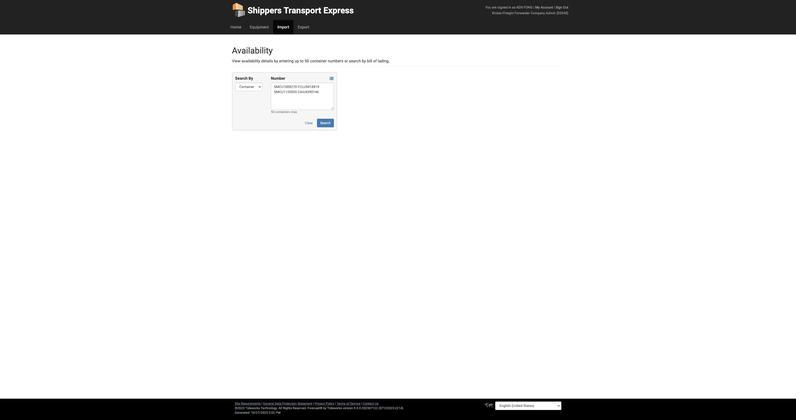 Task type: describe. For each thing, give the bounding box(es) containing it.
search for search
[[320, 121, 331, 125]]

bill
[[367, 59, 372, 63]]

site requirements | general data protection statement | privacy policy | terms of service | contact us ©2023 tideworks technology. all rights reserved. forecast® by tideworks version 9.5.0.202307122 (07122023-2214) generated: 10/27/2023 2:02 pm
[[235, 402, 403, 415]]

all
[[279, 407, 282, 411]]

shippers transport express
[[248, 5, 354, 15]]

service
[[350, 402, 360, 406]]

| left sign
[[554, 5, 555, 9]]

forwarder
[[515, 11, 530, 15]]

view availability details by entering up to 50 container numbers or search by bill of lading.
[[232, 59, 390, 63]]

contact
[[363, 402, 374, 406]]

broker/freight
[[492, 11, 514, 15]]

0 vertical spatial of
[[373, 59, 377, 63]]

out
[[563, 5, 568, 9]]

2214)
[[395, 407, 403, 411]]

2 horizontal spatial by
[[362, 59, 366, 63]]

you are signed in as ken fong | my account | sign out broker/freight forwarder company admin (03340)
[[485, 5, 568, 15]]

entering
[[279, 59, 294, 63]]

availability
[[242, 59, 260, 63]]

up
[[295, 59, 299, 63]]

by inside site requirements | general data protection statement | privacy policy | terms of service | contact us ©2023 tideworks technology. all rights reserved. forecast® by tideworks version 9.5.0.202307122 (07122023-2214) generated: 10/27/2023 2:02 pm
[[323, 407, 326, 411]]

0 horizontal spatial 50
[[271, 110, 274, 114]]

| up forecast®
[[313, 402, 314, 406]]

are
[[492, 5, 497, 9]]

site
[[235, 402, 240, 406]]

or
[[344, 59, 348, 63]]

terms
[[337, 402, 346, 406]]

contact us link
[[363, 402, 378, 406]]

containers
[[275, 110, 290, 114]]

Number text field
[[271, 83, 334, 110]]

clear button
[[302, 119, 316, 127]]

protection
[[282, 402, 297, 406]]

50 containers max
[[271, 110, 297, 114]]

search button
[[317, 119, 334, 127]]

you
[[485, 5, 491, 9]]

©2023 tideworks
[[235, 407, 260, 411]]

requirements
[[241, 402, 261, 406]]

statement
[[298, 402, 312, 406]]

(07122023-
[[379, 407, 395, 411]]

policy
[[326, 402, 334, 406]]

pm
[[276, 411, 280, 415]]

0 horizontal spatial by
[[274, 59, 278, 63]]

numbers
[[328, 59, 343, 63]]

technology.
[[261, 407, 278, 411]]

ken
[[516, 5, 523, 9]]



Task type: locate. For each thing, give the bounding box(es) containing it.
shippers transport express link
[[232, 0, 354, 20]]

by
[[274, 59, 278, 63], [362, 59, 366, 63], [323, 407, 326, 411]]

2:02
[[269, 411, 275, 415]]

generated:
[[235, 411, 250, 415]]

10/27/2023
[[251, 411, 268, 415]]

privacy
[[315, 402, 325, 406]]

transport
[[284, 5, 321, 15]]

version
[[343, 407, 353, 411]]

admin
[[546, 11, 556, 15]]

home button
[[226, 20, 246, 34]]

to
[[300, 59, 304, 63]]

container
[[310, 59, 327, 63]]

(03340)
[[556, 11, 568, 15]]

export button
[[294, 20, 314, 34]]

equipment button
[[246, 20, 273, 34]]

clear
[[305, 121, 313, 125]]

shippers
[[248, 5, 282, 15]]

fong
[[524, 5, 533, 9]]

home
[[231, 25, 241, 29]]

my
[[535, 5, 540, 9]]

express
[[323, 5, 354, 15]]

| left "general"
[[261, 402, 262, 406]]

1 horizontal spatial by
[[323, 407, 326, 411]]

account
[[541, 5, 553, 9]]

0 horizontal spatial of
[[346, 402, 349, 406]]

1 horizontal spatial 50
[[305, 59, 309, 63]]

search right clear button
[[320, 121, 331, 125]]

search
[[349, 59, 361, 63]]

company
[[531, 11, 545, 15]]

1 horizontal spatial search
[[320, 121, 331, 125]]

forecast®
[[307, 407, 322, 411]]

of right bill
[[373, 59, 377, 63]]

site requirements link
[[235, 402, 261, 406]]

equipment
[[250, 25, 269, 29]]

50
[[305, 59, 309, 63], [271, 110, 274, 114]]

show list image
[[330, 77, 334, 81]]

import
[[277, 25, 289, 29]]

general data protection statement link
[[263, 402, 312, 406]]

1 vertical spatial 50
[[271, 110, 274, 114]]

by
[[249, 76, 253, 81]]

my account link
[[535, 5, 553, 9]]

reserved.
[[293, 407, 307, 411]]

50 left containers
[[271, 110, 274, 114]]

of inside site requirements | general data protection statement | privacy policy | terms of service | contact us ©2023 tideworks technology. all rights reserved. forecast® by tideworks version 9.5.0.202307122 (07122023-2214) generated: 10/27/2023 2:02 pm
[[346, 402, 349, 406]]

terms of service link
[[337, 402, 360, 406]]

import button
[[273, 20, 294, 34]]

| left "my" on the top of the page
[[533, 5, 534, 9]]

by down privacy policy link
[[323, 407, 326, 411]]

9.5.0.202307122
[[354, 407, 378, 411]]

search left by on the left top of page
[[235, 76, 248, 81]]

privacy policy link
[[315, 402, 334, 406]]

50 right 'to'
[[305, 59, 309, 63]]

availability
[[232, 46, 273, 56]]

number
[[271, 76, 285, 81]]

search inside button
[[320, 121, 331, 125]]

view
[[232, 59, 241, 63]]

export
[[298, 25, 309, 29]]

in
[[508, 5, 511, 9]]

of up version on the bottom
[[346, 402, 349, 406]]

by right details
[[274, 59, 278, 63]]

sign
[[556, 5, 562, 9]]

rights
[[283, 407, 292, 411]]

signed
[[497, 5, 508, 9]]

| up 9.5.0.202307122
[[361, 402, 362, 406]]

search by
[[235, 76, 253, 81]]

1 vertical spatial of
[[346, 402, 349, 406]]

general
[[263, 402, 274, 406]]

search for search by
[[235, 76, 248, 81]]

tideworks
[[327, 407, 342, 411]]

as
[[512, 5, 516, 9]]

data
[[275, 402, 281, 406]]

0 vertical spatial 50
[[305, 59, 309, 63]]

0 vertical spatial search
[[235, 76, 248, 81]]

details
[[261, 59, 273, 63]]

0 horizontal spatial search
[[235, 76, 248, 81]]

|
[[533, 5, 534, 9], [554, 5, 555, 9], [261, 402, 262, 406], [313, 402, 314, 406], [335, 402, 336, 406], [361, 402, 362, 406]]

lading.
[[378, 59, 390, 63]]

1 vertical spatial search
[[320, 121, 331, 125]]

sign out link
[[556, 5, 568, 9]]

max
[[291, 110, 297, 114]]

1 horizontal spatial of
[[373, 59, 377, 63]]

| up tideworks in the bottom left of the page
[[335, 402, 336, 406]]

of
[[373, 59, 377, 63], [346, 402, 349, 406]]

us
[[375, 402, 378, 406]]

by left bill
[[362, 59, 366, 63]]

search
[[235, 76, 248, 81], [320, 121, 331, 125]]



Task type: vqa. For each thing, say whether or not it's contained in the screenshot.
Number
yes



